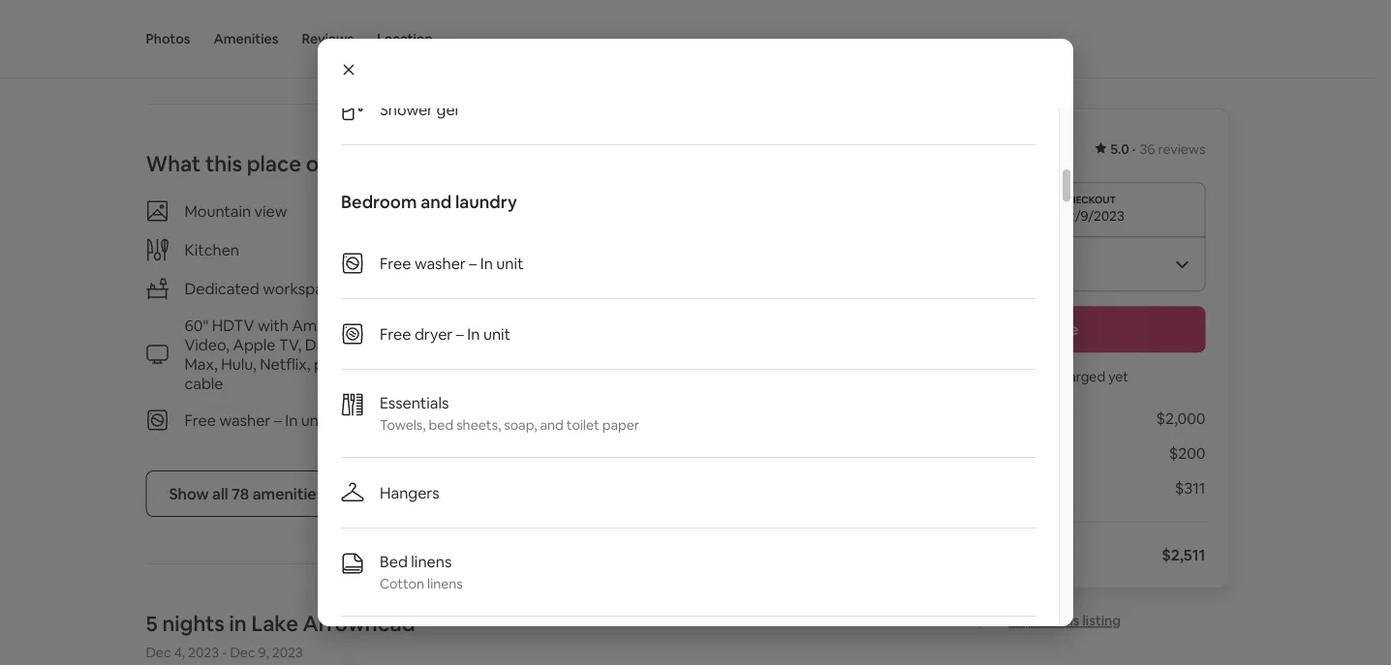 Task type: locate. For each thing, give the bounding box(es) containing it.
lake access
[[509, 201, 594, 221]]

dec left 9,
[[230, 645, 255, 662]]

1 horizontal spatial lake
[[509, 201, 542, 221]]

1 vertical spatial this
[[1057, 613, 1080, 630]]

in right the dryer
[[468, 324, 480, 344]]

1 right bed,
[[215, 40, 220, 57]]

security
[[509, 411, 568, 430]]

washer down bedroom and laundry
[[415, 253, 466, 273]]

0 vertical spatial washer
[[415, 253, 466, 273]]

free
[[380, 253, 411, 273], [509, 279, 540, 299], [380, 324, 411, 344], [185, 411, 216, 430]]

1 horizontal spatial bedroom
[[341, 191, 417, 214]]

bedroom
[[146, 16, 213, 36], [470, 16, 538, 36], [341, 191, 417, 214]]

bedroom inside what this place offers dialog
[[341, 191, 417, 214]]

what this place offers
[[146, 150, 365, 177]]

level
[[600, 318, 632, 337]]

1 vertical spatial washer
[[219, 411, 271, 430]]

amenities
[[253, 484, 324, 504]]

1 vertical spatial 2
[[635, 318, 644, 337]]

free washer – in unit inside what this place offers dialog
[[380, 253, 524, 273]]

- inside 5 nights in lake arrowhead dec 4, 2023 - dec 9, 2023
[[222, 645, 227, 662]]

0 horizontal spatial lake
[[251, 610, 298, 638]]

linens right cotton
[[428, 576, 463, 593]]

and inside essentials towels, bed sheets, soap, and toilet paper
[[540, 417, 564, 434]]

2 horizontal spatial bedroom
[[470, 16, 538, 36]]

0 vertical spatial on
[[601, 279, 619, 299]]

in
[[229, 610, 247, 638]]

1 horizontal spatial 2
[[635, 318, 644, 337]]

this for what
[[205, 150, 242, 177]]

0 vertical spatial this
[[205, 150, 242, 177]]

0 vertical spatial 2
[[541, 16, 550, 36]]

mattress
[[256, 40, 311, 57]]

2023
[[188, 645, 219, 662], [272, 645, 303, 662]]

– left wifi
[[469, 253, 477, 273]]

0 vertical spatial –
[[469, 253, 477, 273]]

reviews
[[1159, 141, 1206, 158]]

on right cameras
[[635, 411, 653, 430]]

this left listing
[[1057, 613, 1080, 630]]

$311
[[1175, 479, 1206, 499]]

kitchen
[[185, 240, 239, 260]]

2023 right 4, at the left bottom
[[188, 645, 219, 662]]

bed
[[429, 417, 454, 434]]

1 vertical spatial linens
[[428, 576, 463, 593]]

and
[[421, 191, 452, 214], [540, 417, 564, 434]]

premium
[[314, 354, 378, 374]]

mountain view
[[185, 201, 287, 221]]

nights
[[162, 610, 225, 638]]

shower
[[380, 99, 433, 119]]

free washer – in unit down bedroom and laundry
[[380, 253, 524, 273]]

bedroom for bedroom 2
[[470, 16, 538, 36]]

linens up cotton
[[411, 552, 452, 572]]

78
[[232, 484, 249, 504]]

0 horizontal spatial bedroom
[[146, 16, 213, 36]]

reviews
[[302, 30, 354, 47]]

location
[[377, 30, 433, 47]]

towels,
[[380, 417, 426, 434]]

cotton
[[380, 576, 425, 593]]

washer down cable on the left
[[219, 411, 271, 430]]

2 vertical spatial –
[[274, 411, 282, 430]]

cleaning
[[894, 444, 956, 464]]

premises
[[623, 279, 687, 299]]

0 horizontal spatial 2
[[541, 16, 550, 36]]

1 vertical spatial -
[[222, 645, 227, 662]]

prime
[[355, 316, 395, 335]]

unit left charger
[[484, 324, 511, 344]]

1 vertical spatial lake
[[251, 610, 298, 638]]

1 horizontal spatial dec
[[230, 645, 255, 662]]

1 vertical spatial on
[[635, 411, 653, 430]]

9,
[[258, 645, 269, 662]]

1 vertical spatial free washer – in unit
[[185, 411, 329, 430]]

and left toilet
[[540, 417, 564, 434]]

2 inside button
[[541, 16, 550, 36]]

this up mountain
[[205, 150, 242, 177]]

2
[[541, 16, 550, 36], [635, 318, 644, 337]]

1
[[217, 16, 223, 36], [146, 40, 151, 57], [215, 40, 220, 57]]

$200
[[1169, 444, 1206, 464]]

$400
[[894, 133, 945, 160]]

1 horizontal spatial washer
[[415, 253, 466, 273]]

0 horizontal spatial washer
[[219, 411, 271, 430]]

unit up 'ev'
[[497, 253, 524, 273]]

0 horizontal spatial on
[[601, 279, 619, 299]]

unit
[[497, 253, 524, 273], [484, 324, 511, 344], [301, 411, 329, 430]]

1 horizontal spatial on
[[635, 411, 653, 430]]

on up level
[[601, 279, 619, 299]]

–
[[469, 253, 477, 273], [456, 324, 464, 344], [274, 411, 282, 430]]

1 up floor on the top left of page
[[217, 16, 223, 36]]

bedroom inside button
[[470, 16, 538, 36]]

1 horizontal spatial and
[[540, 417, 564, 434]]

1 vertical spatial and
[[540, 417, 564, 434]]

– down netflix,
[[274, 411, 282, 430]]

0 vertical spatial free washer – in unit
[[380, 253, 524, 273]]

0 horizontal spatial dec
[[146, 645, 171, 662]]

free washer – in unit down 'hulu,'
[[185, 411, 329, 430]]

0 horizontal spatial and
[[421, 191, 452, 214]]

free washer – in unit
[[380, 253, 524, 273], [185, 411, 329, 430]]

0 horizontal spatial this
[[205, 150, 242, 177]]

toilet
[[567, 417, 600, 434]]

reviews button
[[302, 0, 354, 78]]

unit down netflix,
[[301, 411, 329, 430]]

2 vertical spatial in
[[285, 411, 298, 430]]

in
[[481, 253, 493, 273], [468, 324, 480, 344], [285, 411, 298, 430]]

free down wifi
[[509, 279, 540, 299]]

- left 9,
[[222, 645, 227, 662]]

view
[[254, 201, 287, 221]]

what
[[146, 150, 201, 177]]

won't
[[997, 369, 1032, 386]]

this
[[205, 150, 242, 177], [1057, 613, 1080, 630]]

0 horizontal spatial –
[[274, 411, 282, 430]]

king
[[154, 40, 181, 57]]

1 horizontal spatial -
[[590, 318, 596, 337]]

lake up wifi
[[509, 201, 542, 221]]

in down netflix,
[[285, 411, 298, 430]]

lake up 9,
[[251, 610, 298, 638]]

fee
[[960, 444, 983, 464]]

2023 right 9,
[[272, 645, 303, 662]]

dec left 4, at the left bottom
[[146, 645, 171, 662]]

on for parking
[[601, 279, 619, 299]]

tv,
[[279, 335, 302, 355]]

on
[[601, 279, 619, 299], [635, 411, 653, 430]]

hdtv
[[212, 316, 254, 335]]

1 horizontal spatial 2023
[[272, 645, 303, 662]]

in left wifi
[[481, 253, 493, 273]]

1 vertical spatial –
[[456, 324, 464, 344]]

0 vertical spatial -
[[590, 318, 596, 337]]

- left level
[[590, 318, 596, 337]]

0 horizontal spatial -
[[222, 645, 227, 662]]

night
[[950, 139, 987, 158]]

4,
[[174, 645, 185, 662]]

1 dec from the left
[[146, 645, 171, 662]]

free up "prime"
[[380, 253, 411, 273]]

floor
[[223, 40, 253, 57]]

report this listing button
[[978, 613, 1121, 630]]

– right the dryer
[[456, 324, 464, 344]]

1 horizontal spatial free washer – in unit
[[380, 253, 524, 273]]

bedroom inside bedroom 1 1 king bed, 1 floor mattress
[[146, 16, 213, 36]]

bedroom 1 1 king bed, 1 floor mattress
[[146, 16, 311, 57]]

report
[[1009, 613, 1054, 630]]

video,
[[185, 335, 230, 355]]

lake
[[509, 201, 542, 221], [251, 610, 298, 638]]

1 horizontal spatial this
[[1057, 613, 1080, 630]]

and left laundry
[[421, 191, 452, 214]]

0 horizontal spatial 2023
[[188, 645, 219, 662]]

dec
[[146, 645, 171, 662], [230, 645, 255, 662]]



Task type: vqa. For each thing, say whether or not it's contained in the screenshot.
the rightmost the Bedroom
yes



Task type: describe. For each thing, give the bounding box(es) containing it.
1 vertical spatial unit
[[484, 324, 511, 344]]

bedroom 2
[[470, 16, 550, 36]]

2 dec from the left
[[230, 645, 255, 662]]

0 vertical spatial lake
[[509, 201, 542, 221]]

listing
[[1083, 613, 1121, 630]]

soap,
[[504, 417, 537, 434]]

charged
[[1054, 369, 1106, 386]]

show
[[169, 484, 209, 504]]

5.0
[[1111, 141, 1130, 158]]

charger
[[532, 318, 587, 337]]

amenities button
[[214, 0, 279, 78]]

bed linens cotton linens
[[380, 552, 463, 593]]

0 vertical spatial and
[[421, 191, 452, 214]]

$400 night
[[894, 133, 987, 160]]

$2,000
[[1157, 409, 1206, 429]]

arrowhead
[[303, 610, 415, 638]]

5.0 · 36 reviews
[[1111, 141, 1206, 158]]

5
[[146, 610, 158, 638]]

cleaning fee button
[[894, 444, 983, 464]]

you won't be charged yet
[[971, 369, 1129, 386]]

reserve button
[[894, 307, 1206, 353]]

free dryer – in unit
[[380, 324, 511, 344]]

2 2023 from the left
[[272, 645, 303, 662]]

hulu,
[[221, 354, 257, 374]]

cameras
[[571, 411, 632, 430]]

·
[[1133, 141, 1136, 158]]

0 vertical spatial in
[[481, 253, 493, 273]]

1 vertical spatial in
[[468, 324, 480, 344]]

yet
[[1109, 369, 1129, 386]]

with
[[258, 316, 289, 335]]

amazon
[[292, 316, 351, 335]]

2 vertical spatial unit
[[301, 411, 329, 430]]

security cameras on property
[[509, 411, 720, 430]]

lake inside 5 nights in lake arrowhead dec 4, 2023 - dec 9, 2023
[[251, 610, 298, 638]]

0 vertical spatial unit
[[497, 253, 524, 273]]

free down cable on the left
[[185, 411, 216, 430]]

show all 78 amenities
[[169, 484, 324, 504]]

1 2023 from the left
[[188, 645, 219, 662]]

show all 78 amenities button
[[146, 471, 347, 518]]

2 horizontal spatial –
[[469, 253, 477, 273]]

cable
[[185, 374, 223, 394]]

sheets,
[[457, 417, 501, 434]]

paper
[[603, 417, 640, 434]]

bedroom and laundry
[[341, 191, 517, 214]]

mountain
[[185, 201, 251, 221]]

12/9/2023
[[1062, 208, 1125, 225]]

essentials
[[380, 393, 449, 413]]

location button
[[377, 0, 433, 78]]

you
[[971, 369, 994, 386]]

dedicated workspace
[[185, 279, 341, 299]]

12/9/2023 button
[[894, 183, 1206, 237]]

dedicated
[[185, 279, 259, 299]]

amenities
[[214, 30, 279, 47]]

max,
[[185, 354, 218, 374]]

hbo
[[369, 335, 402, 355]]

1 horizontal spatial –
[[456, 324, 464, 344]]

free left the dryer
[[380, 324, 411, 344]]

hangers
[[380, 483, 440, 503]]

access
[[546, 201, 594, 221]]

place
[[247, 150, 301, 177]]

free parking on premises
[[509, 279, 687, 299]]

36
[[1140, 141, 1156, 158]]

photos button
[[146, 0, 190, 78]]

workspace
[[263, 279, 341, 299]]

bedroom for bedroom 1 1 king bed, 1 floor mattress
[[146, 16, 213, 36]]

netflix,
[[260, 354, 311, 374]]

bed
[[380, 552, 408, 572]]

1 left king
[[146, 40, 151, 57]]

this for report
[[1057, 613, 1080, 630]]

$2,511
[[1162, 546, 1206, 566]]

shower gel
[[380, 99, 459, 119]]

property
[[657, 411, 720, 430]]

laundry
[[455, 191, 517, 214]]

0 horizontal spatial free washer – in unit
[[185, 411, 329, 430]]

reserve
[[1021, 320, 1079, 340]]

60"
[[185, 316, 209, 335]]

on for cameras
[[635, 411, 653, 430]]

what this place offers dialog
[[318, 0, 1074, 666]]

washer inside what this place offers dialog
[[415, 253, 466, 273]]

bedroom for bedroom and laundry
[[341, 191, 417, 214]]

bedroom 2 button
[[470, 0, 779, 57]]

gel
[[437, 99, 459, 119]]

all
[[212, 484, 228, 504]]

dryer
[[415, 324, 453, 344]]

apple
[[233, 335, 276, 355]]

offers
[[306, 150, 365, 177]]

cleaning fee
[[894, 444, 983, 464]]

report this listing
[[1009, 613, 1121, 630]]

parking
[[544, 279, 598, 299]]

be
[[1035, 369, 1051, 386]]

0 vertical spatial linens
[[411, 552, 452, 572]]



